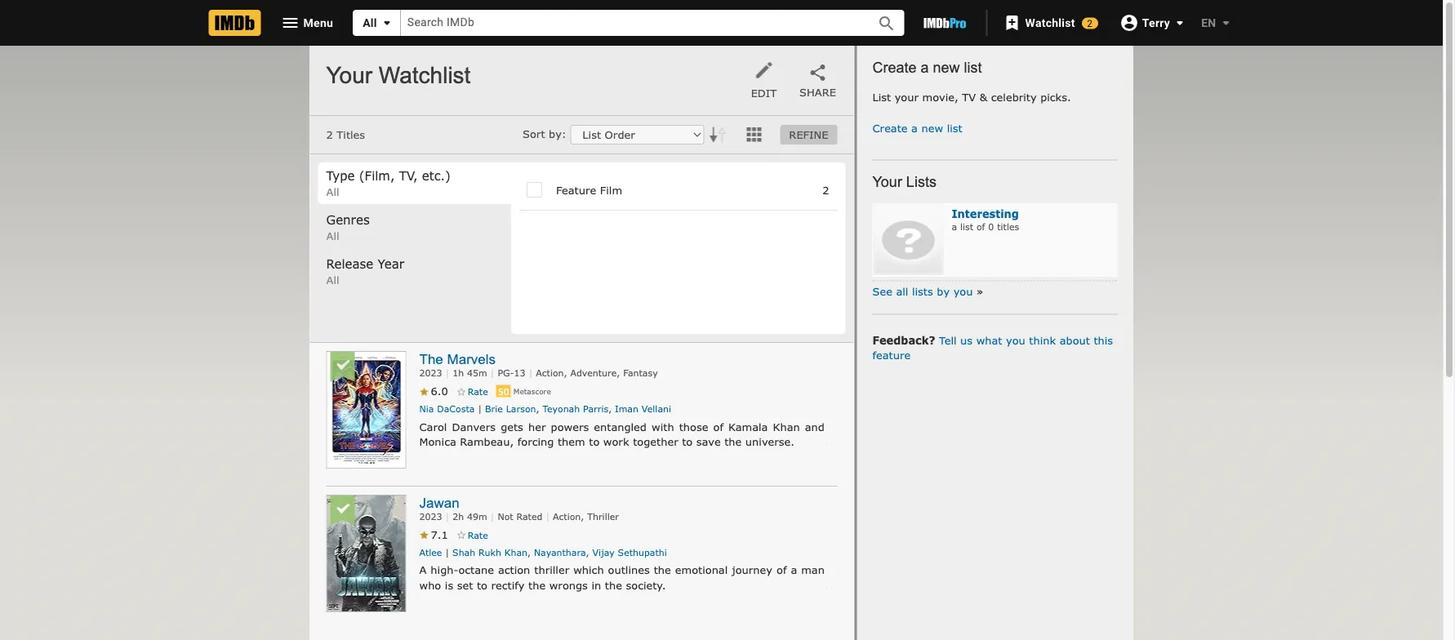 Task type: locate. For each thing, give the bounding box(es) containing it.
iman vellani link
[[615, 403, 671, 414]]

you inside tell us what you think about this feature
[[1006, 334, 1026, 347]]

your
[[326, 62, 373, 88], [873, 173, 902, 190]]

list down interesting
[[960, 221, 974, 232]]

create a new list down your
[[873, 121, 963, 134]]

0 horizontal spatial watchlist
[[379, 62, 471, 88]]

0 vertical spatial khan
[[773, 420, 800, 433]]

khan up action
[[505, 547, 528, 558]]

create a new list
[[873, 59, 982, 76], [873, 121, 963, 134]]

0 vertical spatial rate button
[[456, 385, 488, 397]]

list image image
[[874, 204, 944, 275]]

2023 for the marvels
[[419, 368, 442, 379]]

create down list
[[873, 121, 908, 134]]

of right the journey
[[777, 564, 787, 576]]

all inside button
[[363, 16, 377, 29]]

watchlist
[[1026, 16, 1076, 29], [379, 62, 471, 88]]

in
[[592, 579, 601, 591]]

2 horizontal spatial to
[[682, 435, 693, 448]]

1 vertical spatial 2
[[326, 128, 333, 141]]

menu button
[[267, 10, 346, 36]]

create a new list link
[[873, 59, 982, 76], [873, 121, 963, 134]]

your watchlist
[[326, 62, 471, 88]]

your lists
[[873, 173, 937, 190]]

list inside interesting a list of 0 titles
[[960, 221, 974, 232]]

parris
[[583, 403, 609, 414]]

interesting link
[[952, 207, 1019, 220]]

action, thriller
[[553, 511, 619, 522]]

2 click to remove from watchlist image from the top
[[327, 496, 358, 527]]

2 titles
[[326, 128, 365, 141]]

2 vertical spatial of
[[777, 564, 787, 576]]

high-
[[431, 564, 459, 576]]

arrow drop down image inside en button
[[1217, 13, 1236, 33]]

1 create from the top
[[873, 59, 917, 76]]

your for your lists
[[873, 173, 902, 190]]

a down interesting link
[[952, 221, 957, 232]]

nia
[[419, 403, 434, 414]]

0 vertical spatial create a new list link
[[873, 59, 982, 76]]

of inside nia dacosta | brie larson , teyonah parris , iman vellani carol danvers gets her powers entangled with those of kamala khan and monica rambeau, forcing them to work together to save the universe.
[[713, 420, 724, 433]]

1 horizontal spatial your
[[873, 173, 902, 190]]

monica
[[419, 435, 456, 448]]

1 rate from the top
[[468, 386, 488, 397]]

action, left thriller
[[553, 511, 584, 522]]

rate for the marvels
[[468, 386, 488, 397]]

0 vertical spatial 2023
[[419, 368, 442, 379]]

new
[[933, 59, 960, 76], [922, 121, 943, 134]]

sort by:
[[523, 127, 570, 140]]

1 horizontal spatial watchlist
[[1026, 16, 1076, 29]]

jawan
[[419, 495, 460, 511]]

Search IMDb text field
[[401, 10, 859, 36]]

larson
[[506, 403, 536, 414]]

0 horizontal spatial your
[[326, 62, 373, 88]]

you
[[954, 285, 973, 298], [1006, 334, 1026, 347]]

1 horizontal spatial you
[[1006, 334, 1026, 347]]

khan inside nia dacosta | brie larson , teyonah parris , iman vellani carol danvers gets her powers entangled with those of kamala khan and monica rambeau, forcing them to work together to save the universe.
[[773, 420, 800, 433]]

0 horizontal spatial |
[[445, 547, 449, 558]]

| inside the atlee | shah rukh khan , nayanthara , vijay sethupathi a high-octane action thriller which outlines the emotional journey of a man who is set to rectify the wrongs in the society.
[[445, 547, 449, 558]]

action, up metascore on the left bottom of the page
[[536, 368, 567, 379]]

| left brie
[[478, 403, 482, 414]]

1 vertical spatial create a new list link
[[873, 121, 963, 134]]

wrongs
[[549, 579, 588, 591]]

action, for jawan
[[553, 511, 584, 522]]

all
[[363, 16, 377, 29], [326, 185, 339, 198], [326, 229, 339, 242], [326, 274, 339, 286]]

rate button down 2h 49m in the left bottom of the page
[[456, 529, 488, 541]]

1 horizontal spatial 2
[[823, 184, 829, 196]]

1 horizontal spatial khan
[[773, 420, 800, 433]]

2 horizontal spatial arrow drop down image
[[1217, 13, 1236, 33]]

1 vertical spatial your
[[873, 173, 902, 190]]

arrow drop down image right terry
[[1217, 13, 1236, 33]]

1 vertical spatial |
[[445, 547, 449, 558]]

1 vertical spatial rate button
[[456, 529, 488, 541]]

atlee | shah rukh khan , nayanthara , vijay sethupathi a high-octane action thriller which outlines the emotional journey of a man who is set to rectify the wrongs in the society.
[[419, 547, 825, 591]]

by:
[[549, 127, 567, 140]]

0 vertical spatial your
[[326, 62, 373, 88]]

0 vertical spatial |
[[478, 403, 482, 414]]

0 horizontal spatial arrow drop down image
[[377, 13, 397, 33]]

action,
[[536, 368, 567, 379], [553, 511, 584, 522]]

2 vertical spatial 2
[[823, 184, 829, 196]]

save
[[697, 435, 721, 448]]

2 horizontal spatial of
[[977, 221, 985, 232]]

1 horizontal spatial of
[[777, 564, 787, 576]]

refine button
[[780, 125, 838, 145]]

edit link
[[744, 62, 784, 99]]

, left iman
[[609, 403, 612, 414]]

None field
[[401, 10, 859, 36]]

1 vertical spatial click to remove from watchlist image
[[327, 496, 358, 527]]

create
[[873, 59, 917, 76], [873, 121, 908, 134]]

the down kamala
[[725, 435, 742, 448]]

1 vertical spatial rate
[[468, 530, 488, 541]]

of up save
[[713, 420, 724, 433]]

a left man
[[791, 564, 797, 576]]

menu image
[[281, 13, 300, 33]]

and
[[805, 420, 825, 433]]

watchlist right watchlist icon
[[1026, 16, 1076, 29]]

menu
[[303, 16, 333, 29]]

a inside interesting a list of 0 titles
[[952, 221, 957, 232]]

lists
[[912, 285, 933, 298]]

society.
[[626, 579, 666, 591]]

carol
[[419, 420, 447, 433]]

0 vertical spatial create
[[873, 59, 917, 76]]

list up list your movie, tv & celebrity picks. on the top of page
[[964, 59, 982, 76]]

new up movie,
[[933, 59, 960, 76]]

teyonah parris link
[[543, 403, 609, 414]]

to down "those"
[[682, 435, 693, 448]]

,
[[536, 403, 540, 414], [609, 403, 612, 414], [528, 547, 531, 558], [586, 547, 589, 558]]

shah
[[453, 547, 475, 558]]

create up your
[[873, 59, 917, 76]]

watchlist down all button
[[379, 62, 471, 88]]

0 vertical spatial of
[[977, 221, 985, 232]]

your left lists
[[873, 173, 902, 190]]

2 2023 from the top
[[419, 511, 442, 522]]

create a new list up movie,
[[873, 59, 982, 76]]

2 for watchlist
[[1087, 18, 1093, 29]]

you right what
[[1006, 334, 1026, 347]]

2 create a new list link from the top
[[873, 121, 963, 134]]

year
[[378, 256, 404, 271]]

rate down 45m
[[468, 386, 488, 397]]

rate down 49m
[[468, 530, 488, 541]]

2 down refine "button"
[[823, 184, 829, 196]]

2 left account circle icon
[[1087, 18, 1093, 29]]

arrow drop down image inside all button
[[377, 13, 397, 33]]

feature
[[556, 184, 596, 196]]

movie,
[[923, 90, 959, 103]]

click to remove from watchlist image
[[327, 352, 358, 383], [327, 496, 358, 527]]

0 vertical spatial action,
[[536, 368, 567, 379]]

1 vertical spatial create
[[873, 121, 908, 134]]

0 horizontal spatial khan
[[505, 547, 528, 558]]

octane
[[459, 564, 494, 576]]

| inside nia dacosta | brie larson , teyonah parris , iman vellani carol danvers gets her powers entangled with those of kamala khan and monica rambeau, forcing them to work together to save the universe.
[[478, 403, 482, 414]]

rated
[[517, 511, 543, 522]]

2 for feature film
[[823, 184, 829, 196]]

all down genres
[[326, 229, 339, 242]]

rate button down 1h 45m
[[456, 385, 488, 397]]

tell us what you think about this feature link
[[873, 334, 1113, 361]]

1 horizontal spatial |
[[478, 403, 482, 414]]

| right atlee
[[445, 547, 449, 558]]

1 vertical spatial list
[[947, 121, 963, 134]]

interesting a list of 0 titles
[[952, 207, 1020, 232]]

to left the work
[[589, 435, 600, 448]]

arrow drop down image
[[1171, 13, 1190, 32], [377, 13, 397, 33], [1217, 13, 1236, 33]]

feature film
[[556, 184, 622, 196]]

2023 down jawan link
[[419, 511, 442, 522]]

khan inside the atlee | shah rukh khan , nayanthara , vijay sethupathi a high-octane action thriller which outlines the emotional journey of a man who is set to rectify the wrongs in the society.
[[505, 547, 528, 558]]

1 click to remove from watchlist image from the top
[[327, 352, 358, 383]]

0 vertical spatial create a new list
[[873, 59, 982, 76]]

danvers
[[452, 420, 496, 433]]

en
[[1202, 16, 1217, 29]]

2 rate from the top
[[468, 530, 488, 541]]

action
[[498, 564, 530, 576]]

edit
[[751, 86, 777, 99]]

khan up 'universe.'
[[773, 420, 800, 433]]

arrow drop down image left en
[[1171, 13, 1190, 32]]

us
[[961, 334, 973, 347]]

0 horizontal spatial to
[[477, 579, 488, 591]]

set
[[457, 579, 473, 591]]

1 vertical spatial create a new list
[[873, 121, 963, 134]]

2 rate button from the top
[[456, 529, 488, 541]]

1 vertical spatial of
[[713, 420, 724, 433]]

2 horizontal spatial 2
[[1087, 18, 1093, 29]]

all down type
[[326, 185, 339, 198]]

release
[[326, 256, 374, 271]]

not rated
[[498, 511, 543, 522]]

rambeau,
[[460, 435, 514, 448]]

marvels
[[447, 351, 496, 367]]

list down movie,
[[947, 121, 963, 134]]

|
[[478, 403, 482, 414], [445, 547, 449, 558]]

arrow drop down image up "your watchlist"
[[377, 13, 397, 33]]

2 left titles
[[326, 128, 333, 141]]

sethupathi
[[618, 547, 667, 558]]

the marvels link
[[419, 351, 496, 367]]

(film,
[[359, 168, 395, 183]]

jawan image
[[327, 496, 406, 612]]

0 horizontal spatial 2
[[326, 128, 333, 141]]

0 vertical spatial click to remove from watchlist image
[[327, 352, 358, 383]]

1 vertical spatial 2023
[[419, 511, 442, 522]]

the marvels image
[[327, 352, 406, 468]]

sort
[[523, 127, 545, 140]]

0 horizontal spatial you
[[954, 285, 973, 298]]

0 vertical spatial 2
[[1087, 18, 1093, 29]]

1 vertical spatial you
[[1006, 334, 1026, 347]]

click to remove from watchlist image for jawan
[[327, 496, 358, 527]]

0 vertical spatial new
[[933, 59, 960, 76]]

of
[[977, 221, 985, 232], [713, 420, 724, 433], [777, 564, 787, 576]]

2
[[1087, 18, 1093, 29], [326, 128, 333, 141], [823, 184, 829, 196]]

you left »
[[954, 285, 973, 298]]

1 vertical spatial khan
[[505, 547, 528, 558]]

2 vertical spatial list
[[960, 221, 974, 232]]

1 vertical spatial action,
[[553, 511, 584, 522]]

arrow drop down image for all
[[377, 13, 397, 33]]

create a new list link down your
[[873, 121, 963, 134]]

create a new list link up movie,
[[873, 59, 982, 76]]

not
[[498, 511, 513, 522]]

0 horizontal spatial of
[[713, 420, 724, 433]]

watchlist image
[[1003, 13, 1022, 33]]

tell
[[939, 334, 957, 347]]

1 2023 from the top
[[419, 368, 442, 379]]

of left 0
[[977, 221, 985, 232]]

new down movie,
[[922, 121, 943, 134]]

0 vertical spatial rate
[[468, 386, 488, 397]]

2023 down the
[[419, 368, 442, 379]]

all down release
[[326, 274, 339, 286]]

»
[[977, 285, 984, 298]]

1h 45m
[[453, 368, 487, 379]]

All search field
[[353, 10, 905, 36]]

1 rate button from the top
[[456, 385, 488, 397]]

with
[[652, 420, 674, 433]]

all right "menu"
[[363, 16, 377, 29]]

release year all
[[326, 256, 404, 286]]

to down octane
[[477, 579, 488, 591]]

your up titles
[[326, 62, 373, 88]]

the marvels
[[419, 351, 496, 367]]

2 create from the top
[[873, 121, 908, 134]]

her
[[528, 420, 546, 433]]



Task type: describe. For each thing, give the bounding box(es) containing it.
0 vertical spatial watchlist
[[1026, 16, 1076, 29]]

entangled
[[594, 420, 647, 433]]

titles
[[997, 221, 1020, 232]]

titles
[[337, 128, 365, 141]]

1 horizontal spatial to
[[589, 435, 600, 448]]

see all lists by you link
[[873, 285, 973, 298]]

refine
[[789, 128, 829, 141]]

film
[[600, 184, 622, 196]]

rate button for the marvels
[[456, 385, 488, 397]]

who
[[419, 579, 441, 591]]

jawan link
[[419, 495, 460, 511]]

forcing
[[518, 435, 554, 448]]

1 create a new list link from the top
[[873, 59, 982, 76]]

share
[[800, 86, 836, 98]]

nia dacosta | brie larson , teyonah parris , iman vellani carol danvers gets her powers entangled with those of kamala khan and monica rambeau, forcing them to work together to save the universe.
[[419, 403, 825, 448]]

arrow drop down image for en
[[1217, 13, 1236, 33]]

all inside genres all
[[326, 229, 339, 242]]

a
[[419, 564, 427, 576]]

a inside the atlee | shah rukh khan , nayanthara , vijay sethupathi a high-octane action thriller which outlines the emotional journey of a man who is set to rectify the wrongs in the society.
[[791, 564, 797, 576]]

rectify
[[491, 579, 525, 591]]

1 horizontal spatial arrow drop down image
[[1171, 13, 1190, 32]]

13
[[514, 368, 526, 379]]

feedback?
[[873, 334, 936, 347]]

49m
[[467, 511, 487, 522]]

2h
[[453, 511, 464, 522]]

see all lists by you »
[[873, 285, 984, 298]]

your for your watchlist
[[326, 62, 373, 88]]

those
[[679, 420, 709, 433]]

1h
[[453, 368, 464, 379]]

none field inside all search field
[[401, 10, 859, 36]]

work
[[603, 435, 629, 448]]

click to remove from watchlist image for the marvels
[[327, 352, 358, 383]]

feature
[[873, 349, 911, 361]]

45m
[[467, 368, 487, 379]]

2023 for jawan
[[419, 511, 442, 522]]

fantasy
[[623, 368, 658, 379]]

en button
[[1189, 8, 1236, 38]]

nia dacosta link
[[419, 403, 475, 414]]

atlee link
[[419, 547, 442, 558]]

list
[[873, 90, 891, 103]]

universe.
[[746, 435, 795, 448]]

thriller
[[534, 564, 569, 576]]

50 metascore
[[498, 386, 551, 397]]

grid view image
[[747, 127, 762, 142]]

terry button
[[1111, 8, 1190, 37]]

, up action
[[528, 547, 531, 558]]

action, adventure, fantasy
[[536, 368, 658, 379]]

all inside type (film, tv, etc.) all
[[326, 185, 339, 198]]

a down your
[[912, 121, 918, 134]]

to inside the atlee | shah rukh khan , nayanthara , vijay sethupathi a high-octane action thriller which outlines the emotional journey of a man who is set to rectify the wrongs in the society.
[[477, 579, 488, 591]]

the
[[419, 351, 443, 367]]

iman
[[615, 403, 639, 414]]

brie
[[485, 403, 503, 414]]

rukh
[[479, 547, 501, 558]]

them
[[558, 435, 585, 448]]

emotional
[[675, 564, 728, 576]]

6.0
[[431, 385, 448, 397]]

teyonah
[[543, 403, 580, 414]]

metascore
[[514, 387, 551, 396]]

think
[[1029, 334, 1056, 347]]

the right in
[[605, 579, 622, 591]]

lists
[[907, 173, 937, 190]]

outlines
[[608, 564, 650, 576]]

the inside nia dacosta | brie larson , teyonah parris , iman vellani carol danvers gets her powers entangled with those of kamala khan and monica rambeau, forcing them to work together to save the universe.
[[725, 435, 742, 448]]

descending order image
[[708, 125, 728, 145]]

share button
[[798, 63, 838, 98]]

of inside the atlee | shah rukh khan , nayanthara , vijay sethupathi a high-octane action thriller which outlines the emotional journey of a man who is set to rectify the wrongs in the society.
[[777, 564, 787, 576]]

2h 49m
[[453, 511, 487, 522]]

0 vertical spatial you
[[954, 285, 973, 298]]

genres
[[326, 212, 370, 227]]

0
[[989, 221, 994, 232]]

1 create a new list from the top
[[873, 59, 982, 76]]

7.1
[[431, 528, 448, 541]]

rate for jawan
[[468, 530, 488, 541]]

genres all
[[326, 212, 370, 242]]

thriller
[[587, 511, 619, 522]]

of inside interesting a list of 0 titles
[[977, 221, 985, 232]]

adventure,
[[570, 368, 620, 379]]

, up her
[[536, 403, 540, 414]]

account circle image
[[1120, 13, 1139, 32]]

submit search image
[[877, 14, 897, 33]]

0 vertical spatial list
[[964, 59, 982, 76]]

dacosta
[[437, 403, 475, 414]]

powers
[[551, 420, 589, 433]]

journey
[[732, 564, 773, 576]]

man
[[801, 564, 825, 576]]

rate button for jawan
[[456, 529, 488, 541]]

, left vijay
[[586, 547, 589, 558]]

all button
[[353, 10, 401, 36]]

action, for the marvels
[[536, 368, 567, 379]]

tv,
[[399, 168, 418, 183]]

about
[[1060, 334, 1090, 347]]

50
[[498, 386, 509, 397]]

pg-
[[498, 368, 514, 379]]

interesting
[[952, 207, 1019, 220]]

together
[[633, 435, 678, 448]]

see
[[873, 285, 893, 298]]

kamala
[[729, 420, 768, 433]]

the down the thriller
[[528, 579, 546, 591]]

1 vertical spatial watchlist
[[379, 62, 471, 88]]

what
[[977, 334, 1003, 347]]

the up society.
[[654, 564, 671, 576]]

1 vertical spatial new
[[922, 121, 943, 134]]

picks.
[[1041, 90, 1071, 103]]

&
[[980, 90, 988, 103]]

tv
[[962, 90, 976, 103]]

etc.)
[[422, 168, 451, 183]]

a up movie,
[[921, 59, 929, 76]]

type
[[326, 168, 355, 183]]

all inside release year all
[[326, 274, 339, 286]]

nayanthara link
[[534, 547, 586, 558]]

home image
[[209, 10, 261, 36]]

tell us what you think about this feature
[[873, 334, 1113, 361]]

terry
[[1142, 16, 1171, 29]]

2 create a new list from the top
[[873, 121, 963, 134]]



Task type: vqa. For each thing, say whether or not it's contained in the screenshot.
1:35
no



